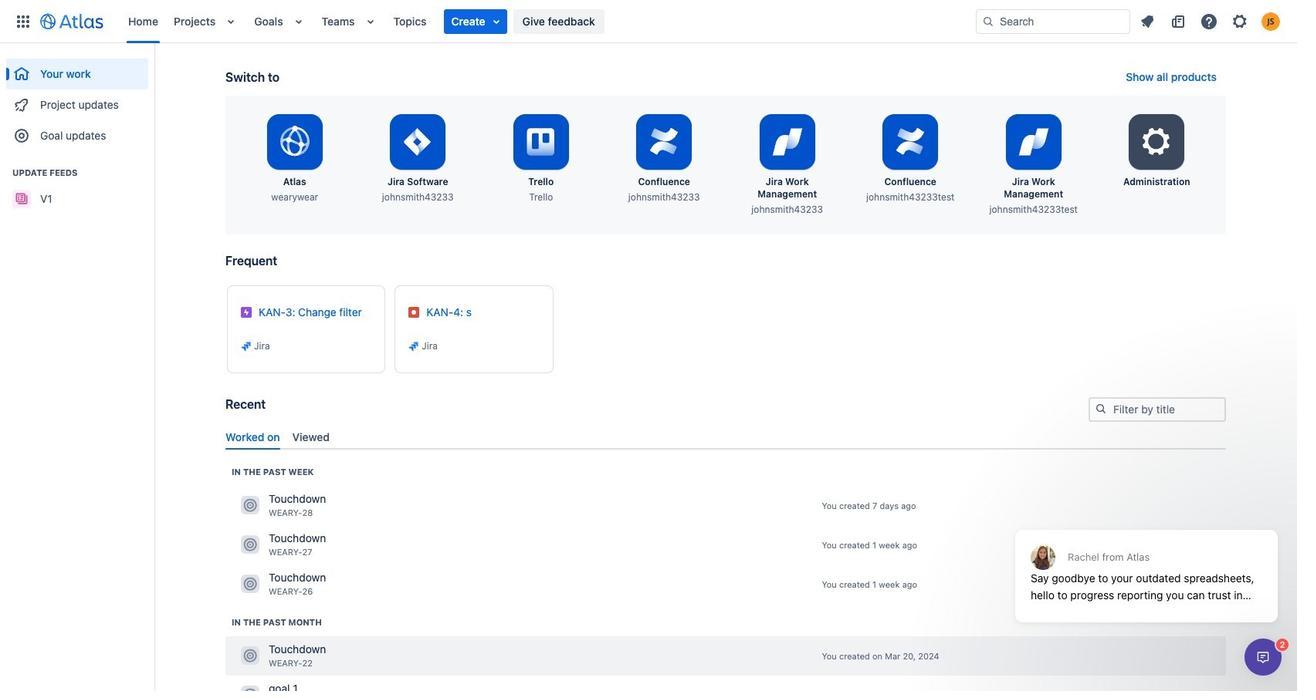 Task type: locate. For each thing, give the bounding box(es) containing it.
townsquare image
[[241, 536, 259, 555]]

2 group from the top
[[6, 151, 148, 219]]

1 horizontal spatial settings image
[[1231, 12, 1249, 30]]

jira image
[[240, 340, 252, 353], [240, 340, 252, 353], [408, 340, 420, 353], [408, 340, 420, 353]]

help image
[[1200, 12, 1218, 30]]

0 horizontal spatial settings image
[[1138, 124, 1175, 161]]

None search field
[[976, 9, 1130, 34]]

list item
[[444, 9, 507, 34]]

tab list
[[219, 424, 1232, 450]]

0 vertical spatial heading
[[6, 167, 148, 179]]

dialog
[[1008, 493, 1285, 635], [1245, 639, 1282, 676]]

banner
[[0, 0, 1297, 43]]

1 vertical spatial dialog
[[1245, 639, 1282, 676]]

account image
[[1262, 12, 1280, 30]]

list
[[120, 0, 976, 43], [1133, 9, 1288, 34]]

list item inside top 'element'
[[444, 9, 507, 34]]

Search field
[[976, 9, 1130, 34]]

1 group from the top
[[6, 43, 148, 156]]

top element
[[9, 0, 976, 43]]

townsquare image
[[241, 497, 259, 515], [241, 575, 259, 594], [241, 647, 259, 666], [241, 687, 259, 692]]

group
[[6, 43, 148, 156], [6, 151, 148, 219]]

1 vertical spatial heading
[[232, 466, 314, 479]]

0 vertical spatial settings image
[[1231, 12, 1249, 30]]

settings image
[[1231, 12, 1249, 30], [1138, 124, 1175, 161]]

search image
[[982, 15, 994, 27]]

heading
[[6, 167, 148, 179], [232, 466, 314, 479], [232, 617, 322, 629]]



Task type: describe. For each thing, give the bounding box(es) containing it.
3 townsquare image from the top
[[241, 647, 259, 666]]

4 townsquare image from the top
[[241, 687, 259, 692]]

2 townsquare image from the top
[[241, 575, 259, 594]]

settings image inside list
[[1231, 12, 1249, 30]]

0 vertical spatial dialog
[[1008, 493, 1285, 635]]

search image
[[1095, 403, 1107, 415]]

1 vertical spatial settings image
[[1138, 124, 1175, 161]]

switch to... image
[[14, 12, 32, 30]]

0 horizontal spatial list
[[120, 0, 976, 43]]

1 horizontal spatial list
[[1133, 9, 1288, 34]]

1 townsquare image from the top
[[241, 497, 259, 515]]

2 vertical spatial heading
[[232, 617, 322, 629]]

Filter by title field
[[1090, 399, 1224, 421]]

notifications image
[[1138, 12, 1157, 30]]



Task type: vqa. For each thing, say whether or not it's contained in the screenshot.
Add work tracking links icon
no



